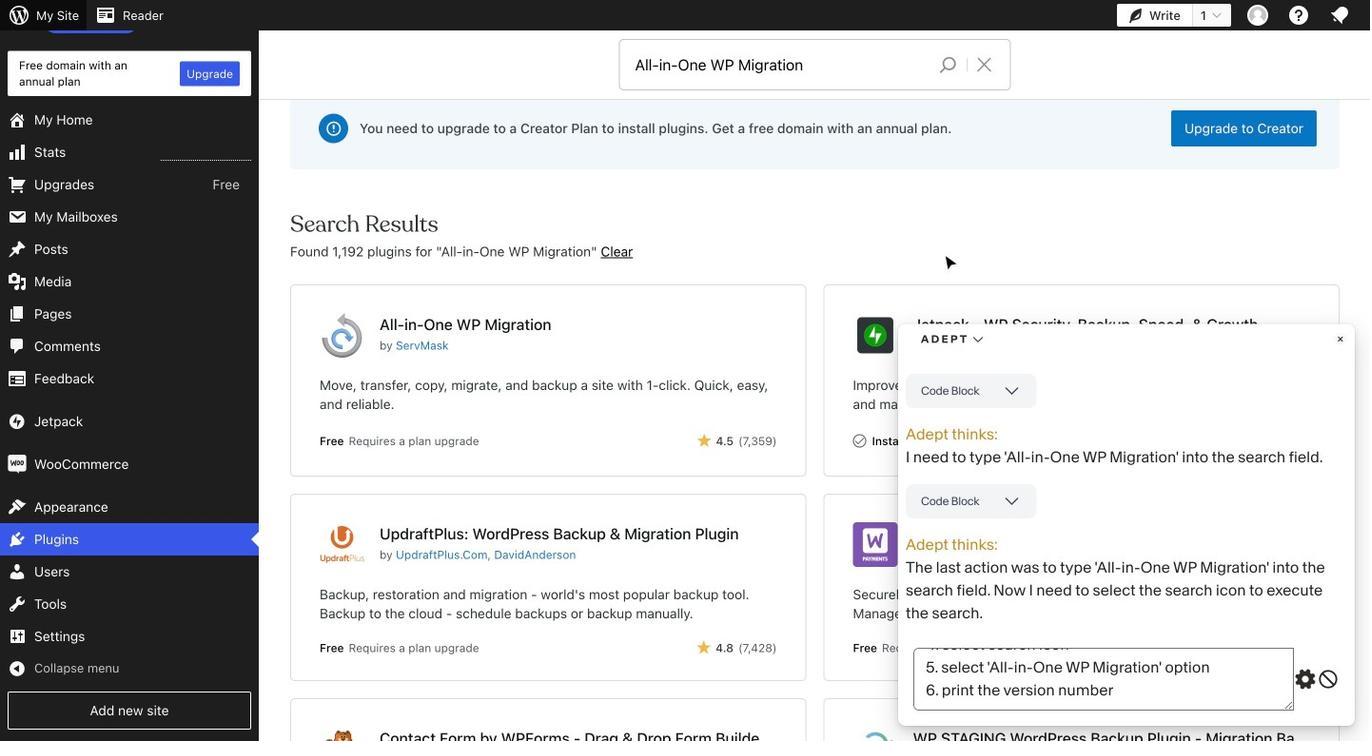 Task type: locate. For each thing, give the bounding box(es) containing it.
main content
[[320, 75, 1311, 742]]

0 vertical spatial img image
[[8, 412, 27, 431]]

manage your notifications image
[[1329, 4, 1352, 27]]

all-in-one wp migration image
[[320, 458, 877, 638]]

my profile image
[[1248, 5, 1269, 26]]

help image
[[1288, 4, 1311, 27]]

img image
[[8, 412, 27, 431], [8, 455, 27, 474]]

plugin icon image
[[320, 169, 389, 237]]

1 vertical spatial img image
[[8, 455, 27, 474]]



Task type: describe. For each thing, give the bounding box(es) containing it.
1 img image from the top
[[8, 412, 27, 431]]

2 img image from the top
[[8, 455, 27, 474]]

highest hourly views 0 image
[[161, 149, 251, 161]]



Task type: vqa. For each thing, say whether or not it's contained in the screenshot.
search field
no



